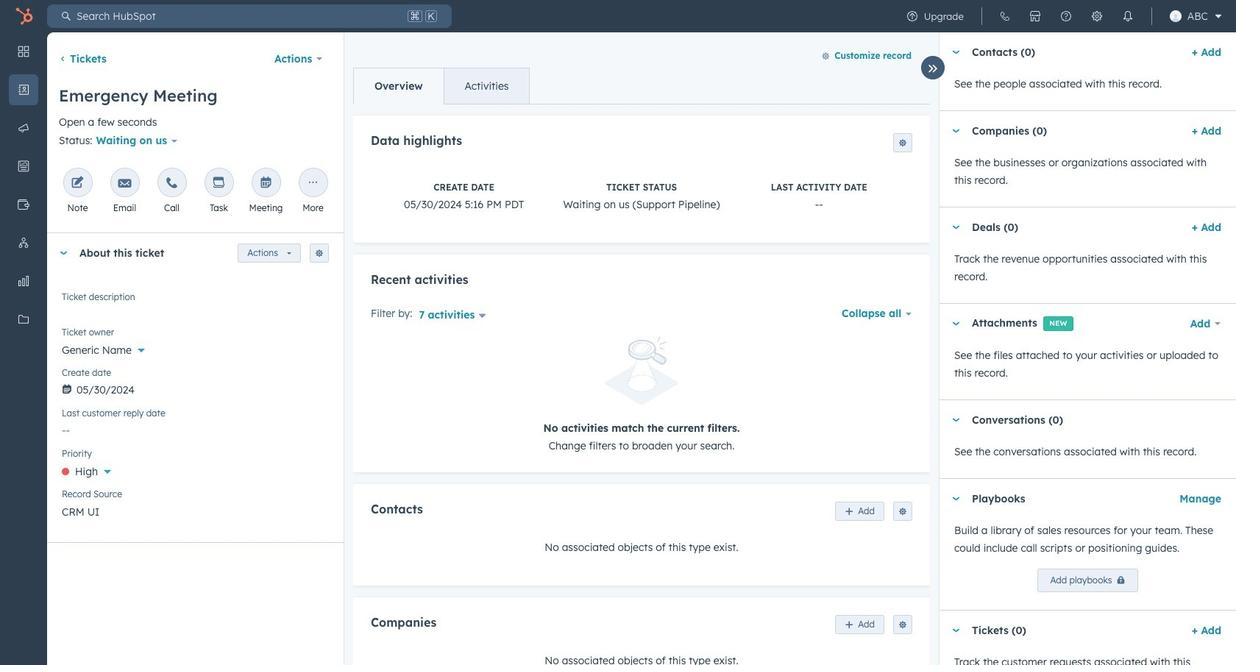 Task type: describe. For each thing, give the bounding box(es) containing it.
more activities, menu pop up image
[[307, 177, 320, 191]]

manage card settings image
[[315, 250, 324, 259]]

1 horizontal spatial menu
[[897, 0, 1228, 32]]

0 horizontal spatial menu
[[0, 32, 47, 629]]

MM/DD/YYYY text field
[[62, 376, 329, 400]]

5 caret image from the top
[[952, 629, 961, 633]]

1 vertical spatial caret image
[[952, 418, 961, 422]]

marketplaces image
[[1030, 10, 1041, 22]]

help image
[[1061, 10, 1072, 22]]

4 caret image from the top
[[952, 322, 961, 326]]

schedule a meeting image
[[259, 177, 273, 191]]

0 vertical spatial caret image
[[59, 252, 68, 255]]



Task type: locate. For each thing, give the bounding box(es) containing it.
caret image
[[952, 50, 961, 54], [952, 129, 961, 133], [952, 226, 961, 229], [952, 322, 961, 326], [952, 629, 961, 633]]

Search HubSpot search field
[[71, 4, 405, 28]]

navigation
[[353, 68, 530, 105]]

2 vertical spatial caret image
[[952, 497, 961, 501]]

None text field
[[62, 290, 329, 319]]

create a note image
[[71, 177, 84, 191]]

notifications image
[[1122, 10, 1134, 22]]

make a phone call image
[[165, 177, 179, 191]]

settings image
[[1091, 10, 1103, 22]]

caret image
[[59, 252, 68, 255], [952, 418, 961, 422], [952, 497, 961, 501]]

3 caret image from the top
[[952, 226, 961, 229]]

2 caret image from the top
[[952, 129, 961, 133]]

create a task image
[[212, 177, 226, 191]]

menu
[[897, 0, 1228, 32], [0, 32, 47, 629]]

alert
[[371, 337, 913, 455]]

create an email image
[[118, 177, 131, 191]]

1 caret image from the top
[[952, 50, 961, 54]]

-- text field
[[62, 417, 329, 440]]

generic name image
[[1170, 10, 1182, 22]]



Task type: vqa. For each thing, say whether or not it's contained in the screenshot.
"UNUSED,"
no



